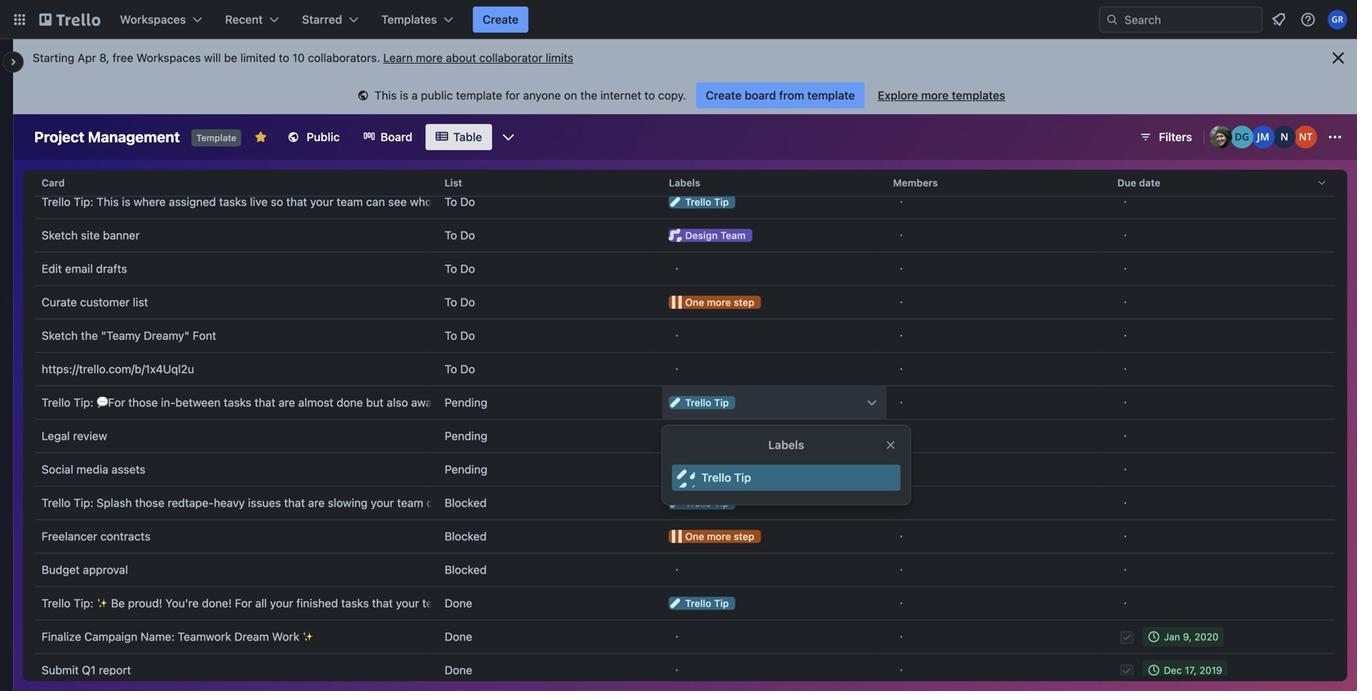 Task type: vqa. For each thing, say whether or not it's contained in the screenshot.
'Trello Tip: This is where assigned tasks live so that your team can see who's working on what and when it's due.'
yes



Task type: locate. For each thing, give the bounding box(es) containing it.
templates
[[952, 89, 1006, 102]]

0 vertical spatial labels
[[669, 177, 701, 189]]

1 one more step from the top
[[685, 297, 755, 308]]

1 vertical spatial one more step button
[[662, 520, 887, 553]]

1 step from the top
[[734, 297, 755, 308]]

table
[[453, 130, 482, 144]]

your left has
[[396, 597, 419, 610]]

6 row from the top
[[35, 319, 1335, 353]]

0 vertical spatial team
[[721, 230, 746, 241]]

0 vertical spatial is
[[400, 89, 409, 102]]

is left where
[[122, 195, 130, 209]]

all
[[255, 597, 267, 610]]

10 row from the top
[[35, 453, 1335, 486]]

on left what
[[489, 195, 502, 209]]

finalize
[[42, 630, 81, 644]]

0 vertical spatial the
[[580, 89, 597, 102]]

that right issues
[[284, 496, 305, 510]]

2 template from the left
[[808, 89, 855, 102]]

1 vertical spatial color: purple, title: "design team" element
[[669, 463, 752, 476]]

customer
[[80, 295, 130, 309]]

2 color: purple, title: "design team" element from the top
[[669, 463, 752, 476]]

working
[[444, 195, 486, 209]]

1 vertical spatial design team button
[[662, 453, 887, 486]]

submit q1 report link
[[42, 654, 432, 687]]

create up the collaborator
[[483, 13, 519, 26]]

4 do from the top
[[460, 295, 475, 309]]

work
[[272, 630, 299, 644]]

to for sketch the "teamy dreamy" font
[[445, 329, 457, 342]]

3 do from the top
[[460, 262, 475, 275]]

1 sketch from the top
[[42, 229, 78, 242]]

1 design team button from the top
[[662, 219, 887, 252]]

curate customer list link
[[42, 286, 432, 319]]

filters button
[[1135, 124, 1197, 150]]

1 horizontal spatial on
[[564, 89, 577, 102]]

starting
[[33, 51, 74, 64]]

jan
[[1164, 631, 1180, 643]]

are left almost
[[279, 396, 295, 409]]

what
[[505, 195, 531, 209]]

2 design team from the top
[[685, 464, 746, 475]]

tip: up site
[[74, 195, 93, 209]]

0 vertical spatial workspaces
[[120, 13, 186, 26]]

to for edit email drafts
[[445, 262, 457, 275]]

do for edit email drafts
[[460, 262, 475, 275]]

create for create
[[483, 13, 519, 26]]

team down 'trello tip' cell
[[721, 464, 746, 475]]

row containing card
[[35, 163, 1335, 202]]

legal review link
[[42, 420, 432, 453]]

are left slowing
[[308, 496, 325, 510]]

tip: inside 'link'
[[74, 597, 93, 610]]

are for slowing
[[308, 496, 325, 510]]

1 vertical spatial sketch
[[42, 329, 78, 342]]

0 horizontal spatial on
[[489, 195, 502, 209]]

color: sky, title: "trello tip" element for trello tip: ✨ be proud! you're done! for all your finished tasks that your team has hustled on.
[[669, 597, 736, 610]]

3 trello tip button from the top
[[662, 487, 887, 520]]

down
[[427, 496, 455, 510]]

0 vertical spatial color: purple, title: "design team" element
[[669, 229, 752, 242]]

primary element
[[0, 0, 1357, 39]]

are
[[279, 396, 295, 409], [308, 496, 325, 510]]

recent
[[225, 13, 263, 26]]

4 row from the top
[[35, 252, 1335, 286]]

color: purple, title: "design team" element
[[669, 229, 752, 242], [669, 463, 752, 476]]

13 row from the top
[[35, 553, 1335, 587]]

trello tip
[[685, 196, 729, 208], [685, 397, 729, 409], [702, 471, 751, 484], [685, 497, 729, 509], [685, 598, 729, 609]]

2 design from the top
[[685, 464, 718, 475]]

sketch left site
[[42, 229, 78, 242]]

splash
[[97, 496, 132, 510]]

1 vertical spatial one
[[685, 531, 704, 542]]

2 step from the top
[[734, 531, 755, 542]]

2 to from the top
[[445, 229, 457, 242]]

1 trello tip button from the top
[[662, 186, 887, 218]]

0 horizontal spatial labels
[[669, 177, 701, 189]]

row containing curate customer list
[[35, 286, 1335, 319]]

be
[[111, 597, 125, 610]]

Board name text field
[[26, 124, 188, 150]]

be
[[224, 51, 237, 64]]

2 tip: from the top
[[74, 396, 93, 409]]

trello inside 'trello tip: this is where assigned tasks live so that your team can see who's working on what and when it's due.' "link"
[[42, 195, 71, 209]]

board
[[381, 130, 413, 144]]

design team for pending
[[685, 464, 746, 475]]

0 horizontal spatial are
[[279, 396, 295, 409]]

free
[[112, 51, 133, 64]]

2 one more step button from the top
[[662, 520, 887, 553]]

1 team from the top
[[721, 230, 746, 241]]

team left "down"
[[397, 496, 423, 510]]

sketch for sketch site banner
[[42, 229, 78, 242]]

pending for 💬for
[[445, 396, 488, 409]]

1 one more step button from the top
[[662, 286, 887, 319]]

2 trello tip button from the top
[[662, 386, 887, 419]]

2 row from the top
[[35, 185, 1335, 219]]

2 vertical spatial team
[[422, 597, 449, 610]]

0 notifications image
[[1269, 10, 1289, 29]]

3 to from the top
[[445, 262, 457, 275]]

but
[[366, 396, 384, 409]]

1 vertical spatial done
[[445, 630, 472, 644]]

due.
[[607, 195, 630, 209]]

tip: for this
[[74, 195, 93, 209]]

done!
[[202, 597, 232, 610]]

tip: inside "link"
[[74, 396, 93, 409]]

template
[[456, 89, 502, 102], [808, 89, 855, 102]]

1 vertical spatial team
[[721, 464, 746, 475]]

2 one more step from the top
[[685, 531, 755, 542]]

team for can
[[337, 195, 363, 209]]

2 pending from the top
[[445, 429, 488, 443]]

close popover image
[[884, 439, 897, 452]]

0 vertical spatial are
[[279, 396, 295, 409]]

the
[[580, 89, 597, 102], [81, 329, 98, 342]]

15 row from the top
[[35, 620, 1335, 654]]

this right sm icon
[[375, 89, 397, 102]]

tasks inside 'trello tip: this is where assigned tasks live so that your team can see who's working on what and when it's due.' "link"
[[219, 195, 247, 209]]

card
[[42, 177, 65, 189]]

1 vertical spatial this
[[97, 195, 119, 209]]

1 horizontal spatial to
[[645, 89, 655, 102]]

that right "so"
[[286, 195, 307, 209]]

0 vertical spatial create
[[483, 13, 519, 26]]

template left for
[[456, 89, 502, 102]]

issues
[[248, 496, 281, 510]]

1 vertical spatial blocked
[[445, 530, 487, 543]]

to do for edit email drafts
[[445, 262, 475, 275]]

tip
[[714, 196, 729, 208], [714, 397, 729, 409], [734, 471, 751, 484], [714, 497, 729, 509], [714, 598, 729, 609]]

are inside "link"
[[279, 396, 295, 409]]

1 vertical spatial labels
[[768, 438, 804, 452]]

this is a public template for anyone on the internet to copy.
[[375, 89, 686, 102]]

6 to from the top
[[445, 362, 457, 376]]

do for trello tip: this is where assigned tasks live so that your team can see who's working on what and when it's due.
[[460, 195, 475, 209]]

on right anyone
[[564, 89, 577, 102]]

1 vertical spatial those
[[135, 496, 165, 510]]

workspaces
[[120, 13, 186, 26], [136, 51, 201, 64]]

3 blocked from the top
[[445, 563, 487, 577]]

11 row from the top
[[35, 486, 1335, 520]]

0 vertical spatial done
[[445, 597, 472, 610]]

date
[[1139, 177, 1161, 189]]

3 to do from the top
[[445, 262, 475, 275]]

row containing legal review
[[35, 420, 1335, 453]]

0 vertical spatial design team
[[685, 230, 746, 241]]

sketch down curate
[[42, 329, 78, 342]]

workspaces up free
[[120, 13, 186, 26]]

4 trello tip button from the top
[[662, 587, 887, 620]]

team
[[721, 230, 746, 241], [721, 464, 746, 475]]

this inside "link"
[[97, 195, 119, 209]]

1 vertical spatial create
[[706, 89, 742, 102]]

pending left step.
[[445, 396, 488, 409]]

name:
[[141, 630, 175, 644]]

0 vertical spatial this
[[375, 89, 397, 102]]

1 color: purple, title: "design team" element from the top
[[669, 229, 752, 242]]

1 color: orange, title: "one more step" element from the top
[[669, 296, 761, 309]]

2 done from the top
[[445, 630, 472, 644]]

0 horizontal spatial create
[[483, 13, 519, 26]]

due
[[1118, 177, 1137, 189]]

1 vertical spatial the
[[81, 329, 98, 342]]

workspaces inside workspaces 'dropdown button'
[[120, 13, 186, 26]]

0 horizontal spatial template
[[456, 89, 502, 102]]

social
[[42, 463, 73, 476]]

1 template from the left
[[456, 89, 502, 102]]

1 vertical spatial are
[[308, 496, 325, 510]]

team down 'labels' button
[[721, 230, 746, 241]]

✨ inside 'link'
[[97, 597, 108, 610]]

2 to do from the top
[[445, 229, 475, 242]]

12 row from the top
[[35, 520, 1335, 553]]

row containing submit q1 report
[[35, 654, 1335, 687]]

trello tip button for trello tip: this is where assigned tasks live so that your team can see who's working on what and when it's due.
[[662, 186, 887, 218]]

you're
[[165, 597, 199, 610]]

trello tip button for trello tip: splash those redtape-heavy issues that are slowing your team down here.
[[662, 487, 887, 520]]

to do for trello tip: this is where assigned tasks live so that your team can see who's working on what and when it's due.
[[445, 195, 475, 209]]

this up the banner at left top
[[97, 195, 119, 209]]

your right "so"
[[310, 195, 334, 209]]

trello tip: ✨ be proud! you're done! for all your finished tasks that your team has hustled on.
[[42, 597, 532, 610]]

pending down one
[[445, 429, 488, 443]]

to do for https://trello.com/b/1x4uql2u
[[445, 362, 475, 376]]

2 vertical spatial done
[[445, 664, 472, 677]]

tasks inside trello tip: 💬for those in-between tasks that are almost done but also awaiting one last step. "link"
[[224, 396, 252, 409]]

review
[[73, 429, 107, 443]]

1 horizontal spatial create
[[706, 89, 742, 102]]

those for in-
[[128, 396, 158, 409]]

sketch
[[42, 229, 78, 242], [42, 329, 78, 342]]

1 row from the top
[[35, 163, 1335, 202]]

do for curate customer list
[[460, 295, 475, 309]]

trello inside trello tip: ✨ be proud! you're done! for all your finished tasks that your team has hustled on. 'link'
[[42, 597, 71, 610]]

to for curate customer list
[[445, 295, 457, 309]]

tasks left live
[[219, 195, 247, 209]]

1 vertical spatial design team
[[685, 464, 746, 475]]

labels inside button
[[669, 177, 701, 189]]

collaborator
[[479, 51, 543, 64]]

to do for sketch the "teamy dreamy" font
[[445, 329, 475, 342]]

that inside trello tip: splash those redtape-heavy issues that are slowing your team down here. link
[[284, 496, 305, 510]]

workspaces down workspaces 'dropdown button'
[[136, 51, 201, 64]]

1 vertical spatial one more step
[[685, 531, 755, 542]]

who's
[[410, 195, 441, 209]]

row containing trello tip: 💬for those in-between tasks that are almost done but also awaiting one last step.
[[35, 386, 1335, 420]]

tasks right 'finished'
[[341, 597, 369, 610]]

1 horizontal spatial are
[[308, 496, 325, 510]]

create button
[[473, 7, 528, 33]]

create left the board
[[706, 89, 742, 102]]

trello tip: ✨ be proud! you're done! for all your finished tasks that your team has hustled on. link
[[42, 587, 532, 620]]

0 vertical spatial those
[[128, 396, 158, 409]]

16 row from the top
[[35, 654, 1335, 687]]

3 row from the top
[[35, 219, 1335, 252]]

tip: inside "link"
[[74, 195, 93, 209]]

open information menu image
[[1300, 11, 1317, 28]]

pending for assets
[[445, 463, 488, 476]]

those inside "link"
[[128, 396, 158, 409]]

1 vertical spatial is
[[122, 195, 130, 209]]

blocked for trello tip: splash those redtape-heavy issues that are slowing your team down here.
[[445, 496, 487, 510]]

team left has
[[422, 597, 449, 610]]

tip: left 💬for
[[74, 396, 93, 409]]

4 to do from the top
[[445, 295, 475, 309]]

0 horizontal spatial ✨
[[97, 597, 108, 610]]

2 one from the top
[[685, 531, 704, 542]]

site
[[81, 229, 100, 242]]

team inside 'trello tip: this is where assigned tasks live so that your team can see who's working on what and when it's due.' "link"
[[337, 195, 363, 209]]

email
[[65, 262, 93, 275]]

1 vertical spatial on
[[489, 195, 502, 209]]

1 pending from the top
[[445, 396, 488, 409]]

2 do from the top
[[460, 229, 475, 242]]

your right slowing
[[371, 496, 394, 510]]

5 to do from the top
[[445, 329, 475, 342]]

1 vertical spatial pending
[[445, 429, 488, 443]]

jan 9, 2020
[[1164, 631, 1219, 643]]

that down 'https://trello.com/b/1x4uql2u' link
[[255, 396, 275, 409]]

5 do from the top
[[460, 329, 475, 342]]

tip: left splash
[[74, 496, 93, 510]]

members button
[[887, 163, 1111, 202]]

management
[[88, 128, 180, 146]]

2 sketch from the top
[[42, 329, 78, 342]]

design team button down 'trello tip' cell
[[662, 453, 887, 486]]

0 horizontal spatial this
[[97, 195, 119, 209]]

0 horizontal spatial to
[[279, 51, 289, 64]]

row containing https://trello.com/b/1x4uql2u
[[35, 353, 1335, 386]]

color: orange, title: "one more step" element for blocked
[[669, 530, 761, 543]]

4 to from the top
[[445, 295, 457, 309]]

color: purple, title: "design team" element for pending
[[669, 463, 752, 476]]

1 vertical spatial team
[[397, 496, 423, 510]]

1 horizontal spatial this
[[375, 89, 397, 102]]

list button
[[438, 163, 662, 202]]

tip inside cell
[[714, 397, 729, 409]]

1 tip: from the top
[[74, 195, 93, 209]]

row containing trello tip: ✨ be proud! you're done! for all your finished tasks that your team has hustled on.
[[35, 587, 1335, 620]]

caity (caity) image
[[1210, 126, 1232, 149]]

1 vertical spatial color: orange, title: "one more step" element
[[669, 530, 761, 543]]

trello inside trello tip: 💬for those in-between tasks that are almost done but also awaiting one last step. "link"
[[42, 396, 71, 409]]

7 row from the top
[[35, 353, 1335, 386]]

limited
[[240, 51, 276, 64]]

tip for trello tip: splash those redtape-heavy issues that are slowing your team down here.
[[714, 497, 729, 509]]

redtape-
[[168, 496, 214, 510]]

1 design from the top
[[685, 230, 718, 241]]

✨ right work
[[303, 630, 314, 644]]

to left 10
[[279, 51, 289, 64]]

0 vertical spatial blocked
[[445, 496, 487, 510]]

the left "teamy
[[81, 329, 98, 342]]

0 vertical spatial ✨
[[97, 597, 108, 610]]

are for almost
[[279, 396, 295, 409]]

color: sky, title: "trello tip" element
[[669, 195, 736, 209], [669, 396, 736, 409], [672, 465, 901, 491], [669, 497, 736, 510], [669, 597, 736, 610]]

4 tip: from the top
[[74, 597, 93, 610]]

team inside trello tip: splash those redtape-heavy issues that are slowing your team down here. link
[[397, 496, 423, 510]]

0 horizontal spatial is
[[122, 195, 130, 209]]

1 to do from the top
[[445, 195, 475, 209]]

1 horizontal spatial ✨
[[303, 630, 314, 644]]

0 vertical spatial color: orange, title: "one more step" element
[[669, 296, 761, 309]]

5 to from the top
[[445, 329, 457, 342]]

1 do from the top
[[460, 195, 475, 209]]

devan goldstein (devangoldstein2) image
[[1231, 126, 1254, 149]]

those left in-
[[128, 396, 158, 409]]

row containing sketch the "teamy dreamy" font
[[35, 319, 1335, 353]]

row containing finalize campaign name: teamwork dream work ✨
[[35, 620, 1335, 654]]

heavy
[[214, 496, 245, 510]]

0 vertical spatial design team button
[[662, 219, 887, 252]]

to left copy.
[[645, 89, 655, 102]]

dream
[[234, 630, 269, 644]]

done
[[445, 597, 472, 610], [445, 630, 472, 644], [445, 664, 472, 677]]

social media assets link
[[42, 453, 432, 486]]

0 vertical spatial step
[[734, 297, 755, 308]]

1 vertical spatial design
[[685, 464, 718, 475]]

copy.
[[658, 89, 686, 102]]

sm image
[[355, 88, 371, 104]]

8 row from the top
[[35, 386, 1335, 420]]

9,
[[1183, 631, 1192, 643]]

9 row from the top
[[35, 420, 1335, 453]]

do
[[460, 195, 475, 209], [460, 229, 475, 242], [460, 262, 475, 275], [460, 295, 475, 309], [460, 329, 475, 342], [460, 362, 475, 376]]

1 blocked from the top
[[445, 496, 487, 510]]

1 vertical spatial step
[[734, 531, 755, 542]]

row containing trello tip: splash those redtape-heavy issues that are slowing your team down here.
[[35, 486, 1335, 520]]

0 vertical spatial one more step button
[[662, 286, 887, 319]]

one for blocked
[[685, 531, 704, 542]]

1 design team from the top
[[685, 230, 746, 241]]

2 color: orange, title: "one more step" element from the top
[[669, 530, 761, 543]]

row containing sketch site banner
[[35, 219, 1335, 252]]

do for sketch the "teamy dreamy" font
[[460, 329, 475, 342]]

for
[[505, 89, 520, 102]]

0 horizontal spatial the
[[81, 329, 98, 342]]

row
[[35, 163, 1335, 202], [35, 185, 1335, 219], [35, 219, 1335, 252], [35, 252, 1335, 286], [35, 286, 1335, 319], [35, 319, 1335, 353], [35, 353, 1335, 386], [35, 386, 1335, 420], [35, 420, 1335, 453], [35, 453, 1335, 486], [35, 486, 1335, 520], [35, 520, 1335, 553], [35, 553, 1335, 587], [35, 587, 1335, 620], [35, 620, 1335, 654], [35, 654, 1335, 687]]

6 do from the top
[[460, 362, 475, 376]]

2 vertical spatial blocked
[[445, 563, 487, 577]]

collaborators.
[[308, 51, 380, 64]]

those right splash
[[135, 496, 165, 510]]

your right all
[[270, 597, 293, 610]]

table
[[23, 163, 1348, 687]]

one more step button
[[662, 286, 887, 319], [662, 520, 887, 553]]

design team for to do
[[685, 230, 746, 241]]

explore
[[878, 89, 918, 102]]

is left a at the left top of page
[[400, 89, 409, 102]]

sketch the "teamy dreamy" font link
[[42, 320, 432, 352]]

pending up 'here.'
[[445, 463, 488, 476]]

design team button down 'labels' button
[[662, 219, 887, 252]]

q1
[[82, 664, 96, 677]]

1 one from the top
[[685, 297, 704, 308]]

the left internet
[[580, 89, 597, 102]]

color: orange, title: "one more step" element
[[669, 296, 761, 309], [669, 530, 761, 543]]

1 done from the top
[[445, 597, 472, 610]]

0 vertical spatial tasks
[[219, 195, 247, 209]]

1 vertical spatial tasks
[[224, 396, 252, 409]]

14 row from the top
[[35, 587, 1335, 620]]

step for blocked
[[734, 531, 755, 542]]

that right 'finished'
[[372, 597, 393, 610]]

learn more about collaborator limits link
[[383, 51, 574, 64]]

those
[[128, 396, 158, 409], [135, 496, 165, 510]]

✨ left "be"
[[97, 597, 108, 610]]

1 to from the top
[[445, 195, 457, 209]]

0 vertical spatial on
[[564, 89, 577, 102]]

create inside button
[[483, 13, 519, 26]]

3 pending from the top
[[445, 463, 488, 476]]

that inside trello tip: ✨ be proud! you're done! for all your finished tasks that your team has hustled on. 'link'
[[372, 597, 393, 610]]

template right from
[[808, 89, 855, 102]]

finalize campaign name: teamwork dream work ✨ link
[[42, 621, 432, 653]]

0 vertical spatial sketch
[[42, 229, 78, 242]]

3 tip: from the top
[[74, 496, 93, 510]]

2 vertical spatial pending
[[445, 463, 488, 476]]

finished
[[296, 597, 338, 610]]

one for to do
[[685, 297, 704, 308]]

drafts
[[96, 262, 127, 275]]

1 horizontal spatial template
[[808, 89, 855, 102]]

color: orange, title: "one more step" element for to do
[[669, 296, 761, 309]]

almost
[[298, 396, 334, 409]]

1 vertical spatial workspaces
[[136, 51, 201, 64]]

team left can
[[337, 195, 363, 209]]

row containing budget approval
[[35, 553, 1335, 587]]

0 vertical spatial team
[[337, 195, 363, 209]]

2 blocked from the top
[[445, 530, 487, 543]]

0 vertical spatial design
[[685, 230, 718, 241]]

2 team from the top
[[721, 464, 746, 475]]

0 vertical spatial one more step
[[685, 297, 755, 308]]

one more step for to do
[[685, 297, 755, 308]]

approval
[[83, 563, 128, 577]]

2 vertical spatial tasks
[[341, 597, 369, 610]]

customize views image
[[500, 129, 517, 145]]

0 vertical spatial one
[[685, 297, 704, 308]]

2 design team button from the top
[[662, 453, 887, 486]]

freelancer contracts link
[[42, 520, 432, 553]]

jordan mirchev (jordan_mirchev) image
[[1252, 126, 1275, 149]]

tip: down budget approval at the left of the page
[[74, 597, 93, 610]]

that inside 'trello tip: this is where assigned tasks live so that your team can see who's working on what and when it's due.' "link"
[[286, 195, 307, 209]]

nic (nicoletollefson1) image
[[1273, 126, 1296, 149]]

0 vertical spatial pending
[[445, 396, 488, 409]]

trello tip: 💬for those in-between tasks that are almost done but also awaiting one last step.
[[42, 396, 529, 409]]

6 to do from the top
[[445, 362, 475, 376]]

5 row from the top
[[35, 286, 1335, 319]]

tasks down 'https://trello.com/b/1x4uql2u' link
[[224, 396, 252, 409]]



Task type: describe. For each thing, give the bounding box(es) containing it.
team for pending
[[721, 464, 746, 475]]

create for create board from template
[[706, 89, 742, 102]]

table containing trello tip: this is where assigned tasks live so that your team can see who's working on what and when it's due.
[[23, 163, 1348, 687]]

submit
[[42, 664, 79, 677]]

templates
[[381, 13, 437, 26]]

explore more templates
[[878, 89, 1006, 102]]

limits
[[546, 51, 574, 64]]

show menu image
[[1327, 129, 1343, 145]]

media
[[76, 463, 108, 476]]

trello tip button for trello tip: ✨ be proud! you're done! for all your finished tasks that your team has hustled on.
[[662, 587, 887, 620]]

to do for sketch site banner
[[445, 229, 475, 242]]

sketch the "teamy dreamy" font
[[42, 329, 216, 342]]

trello tip: this is where assigned tasks live so that your team can see who's working on what and when it's due. link
[[42, 186, 630, 218]]

trello tip inside cell
[[685, 397, 729, 409]]

slowing
[[328, 496, 368, 510]]

curate
[[42, 295, 77, 309]]

to for sketch site banner
[[445, 229, 457, 242]]

from
[[779, 89, 805, 102]]

17,
[[1185, 665, 1197, 676]]

public
[[307, 130, 340, 144]]

one more step button for blocked
[[662, 520, 887, 553]]

see
[[388, 195, 407, 209]]

done
[[337, 396, 363, 409]]

Search field
[[1119, 7, 1262, 32]]

tip: for 💬for
[[74, 396, 93, 409]]

board
[[745, 89, 776, 102]]

row containing freelancer contracts
[[35, 520, 1335, 553]]

2020
[[1195, 631, 1219, 643]]

trello tip cell
[[662, 386, 887, 419]]

0 vertical spatial to
[[279, 51, 289, 64]]

color: sky, title: "trello tip" element for trello tip: splash those redtape-heavy issues that are slowing your team down here.
[[669, 497, 736, 510]]

filters
[[1159, 130, 1192, 144]]

list
[[133, 295, 148, 309]]

1 horizontal spatial is
[[400, 89, 409, 102]]

freelancer
[[42, 530, 97, 543]]

can
[[366, 195, 385, 209]]

step for to do
[[734, 297, 755, 308]]

trello tip for trello tip: splash those redtape-heavy issues that are slowing your team down here.
[[685, 497, 729, 509]]

row containing social media assets
[[35, 453, 1335, 486]]

done for done!
[[445, 597, 472, 610]]

assigned
[[169, 195, 216, 209]]

row containing trello tip: this is where assigned tasks live so that your team can see who's working on what and when it's due.
[[35, 185, 1335, 219]]

also
[[387, 396, 408, 409]]

template
[[196, 133, 236, 143]]

internet
[[601, 89, 642, 102]]

tasks for between
[[224, 396, 252, 409]]

when
[[556, 195, 585, 209]]

trello tip: splash those redtape-heavy issues that are slowing your team down here. link
[[42, 487, 485, 520]]

learn
[[383, 51, 413, 64]]

1 horizontal spatial labels
[[768, 438, 804, 452]]

color: sky, title: "trello tip" element for trello tip: this is where assigned tasks live so that your team can see who's working on what and when it's due.
[[669, 195, 736, 209]]

trello tip: 💬for those in-between tasks that are almost done but also awaiting one last step. link
[[42, 386, 529, 419]]

freelancer contracts
[[42, 530, 150, 543]]

color: purple, title: "design team" element for to do
[[669, 229, 752, 242]]

and
[[534, 195, 553, 209]]

on.
[[516, 597, 532, 610]]

public
[[421, 89, 453, 102]]

"teamy
[[101, 329, 141, 342]]

starting apr 8, free workspaces will be limited to 10 collaborators. learn more about collaborator limits
[[33, 51, 574, 64]]

tip: for splash
[[74, 496, 93, 510]]

trello tip for trello tip: ✨ be proud! you're done! for all your finished tasks that your team has hustled on.
[[685, 598, 729, 609]]

trello tip: this is where assigned tasks live so that your team can see who's working on what and when it's due.
[[42, 195, 630, 209]]

back to home image
[[39, 7, 100, 33]]

team inside trello tip: ✨ be proud! you're done! for all your finished tasks that your team has hustled on. 'link'
[[422, 597, 449, 610]]

list
[[445, 177, 462, 189]]

greg robinson (gregrobinson96) image
[[1328, 10, 1348, 29]]

tip: for ✨
[[74, 597, 93, 610]]

1 horizontal spatial the
[[580, 89, 597, 102]]

design for to do
[[685, 230, 718, 241]]

sketch for sketch the "teamy dreamy" font
[[42, 329, 78, 342]]

one more step for blocked
[[685, 531, 755, 542]]

finalize campaign name: teamwork dream work ✨
[[42, 630, 314, 644]]

anyone
[[523, 89, 561, 102]]

is inside "link"
[[122, 195, 130, 209]]

edit
[[42, 262, 62, 275]]

sketch site banner link
[[42, 219, 432, 252]]

trello inside 'trello tip' cell
[[685, 397, 711, 409]]

social media assets
[[42, 463, 145, 476]]

3 done from the top
[[445, 664, 472, 677]]

the inside table
[[81, 329, 98, 342]]

dec 17, 2019
[[1164, 665, 1223, 676]]

blocked for freelancer contracts
[[445, 530, 487, 543]]

10
[[292, 51, 305, 64]]

a
[[412, 89, 418, 102]]

tasks for assigned
[[219, 195, 247, 209]]

https://trello.com/b/1x4uql2u
[[42, 362, 194, 376]]

trello tip: splash those redtape-heavy issues that are slowing your team down here.
[[42, 496, 485, 510]]

assets
[[112, 463, 145, 476]]

1 vertical spatial to
[[645, 89, 655, 102]]

where
[[134, 195, 166, 209]]

blocked for budget approval
[[445, 563, 487, 577]]

for
[[235, 597, 252, 610]]

to for trello tip: this is where assigned tasks live so that your team can see who's working on what and when it's due.
[[445, 195, 457, 209]]

do for sketch site banner
[[460, 229, 475, 242]]

do for https://trello.com/b/1x4uql2u
[[460, 362, 475, 376]]

it's
[[588, 195, 604, 209]]

live
[[250, 195, 268, 209]]

https://trello.com/b/1x4uql2u link
[[42, 353, 432, 386]]

those for redtape-
[[135, 496, 165, 510]]

team for down
[[397, 496, 423, 510]]

tip for trello tip: ✨ be proud! you're done! for all your finished tasks that your team has hustled on.
[[714, 598, 729, 609]]

done for ✨
[[445, 630, 472, 644]]

trello tip for trello tip: this is where assigned tasks live so that your team can see who's working on what and when it's due.
[[685, 196, 729, 208]]

design team button for to do
[[662, 219, 887, 252]]

starred button
[[292, 7, 368, 33]]

banner
[[103, 229, 140, 242]]

due date button
[[1111, 163, 1335, 202]]

proud!
[[128, 597, 162, 610]]

one more step button for to do
[[662, 286, 887, 319]]

campaign
[[84, 630, 137, 644]]

color: sky, title: "trello tip" element inside 'trello tip' cell
[[669, 396, 736, 409]]

1 vertical spatial ✨
[[303, 630, 314, 644]]

that inside trello tip: 💬for those in-between tasks that are almost done but also awaiting one last step. "link"
[[255, 396, 275, 409]]

💬for
[[97, 396, 125, 409]]

starred
[[302, 13, 342, 26]]

report
[[99, 664, 131, 677]]

members
[[893, 177, 938, 189]]

hustled
[[474, 597, 513, 610]]

star or unstar board image
[[254, 131, 267, 144]]

board link
[[353, 124, 422, 150]]

edit email drafts link
[[42, 253, 432, 285]]

8,
[[99, 51, 109, 64]]

submit q1 report
[[42, 664, 131, 677]]

design team button for pending
[[662, 453, 887, 486]]

to for https://trello.com/b/1x4uql2u
[[445, 362, 457, 376]]

budget
[[42, 563, 80, 577]]

team for to do
[[721, 230, 746, 241]]

trello inside trello tip: splash those redtape-heavy issues that are slowing your team down here. link
[[42, 496, 71, 510]]

on inside "link"
[[489, 195, 502, 209]]

nicole tang (nicoletang31) image
[[1294, 126, 1317, 149]]

tip for trello tip: this is where assigned tasks live so that your team can see who's working on what and when it's due.
[[714, 196, 729, 208]]

explore more templates link
[[868, 82, 1015, 109]]

search image
[[1106, 13, 1119, 26]]

to do for curate customer list
[[445, 295, 475, 309]]

will
[[204, 51, 221, 64]]

tasks inside trello tip: ✨ be proud! you're done! for all your finished tasks that your team has hustled on. 'link'
[[341, 597, 369, 610]]

row containing edit email drafts
[[35, 252, 1335, 286]]

design for pending
[[685, 464, 718, 475]]

awaiting
[[411, 396, 455, 409]]

card button
[[35, 163, 438, 202]]

apr
[[78, 51, 96, 64]]

your inside "link"
[[310, 195, 334, 209]]

legal review
[[42, 429, 107, 443]]

table link
[[426, 124, 492, 150]]



